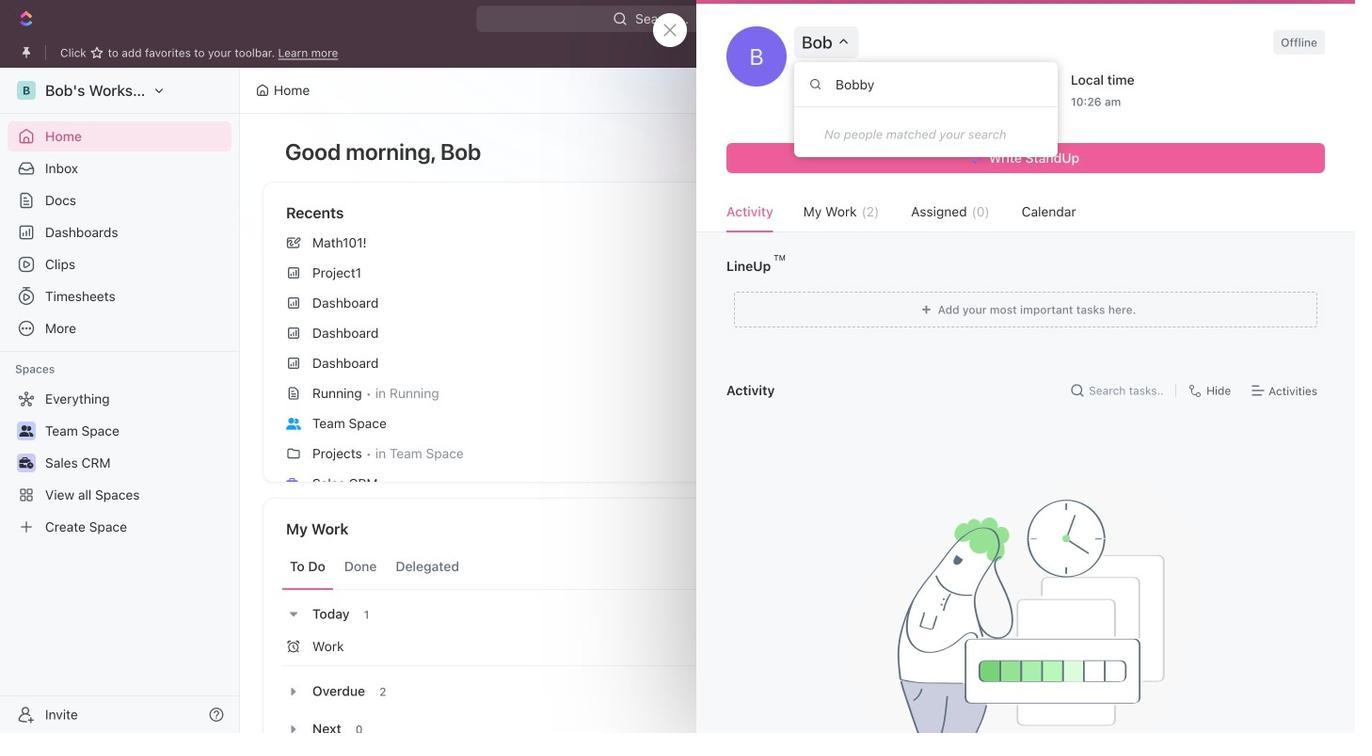Task type: locate. For each thing, give the bounding box(es) containing it.
user group image
[[286, 418, 301, 430]]

tab list
[[282, 544, 771, 590]]

sidebar navigation
[[0, 68, 240, 733]]

tree
[[8, 384, 232, 542]]

Search... text field
[[795, 62, 1058, 107]]



Task type: vqa. For each thing, say whether or not it's contained in the screenshot.
"tree" inside Sidebar NAVIGATION
yes



Task type: describe. For each thing, give the bounding box(es) containing it.
tree inside "sidebar" navigation
[[8, 384, 232, 542]]

business time image
[[286, 478, 301, 490]]

Search tasks.. text field
[[1089, 377, 1169, 405]]



